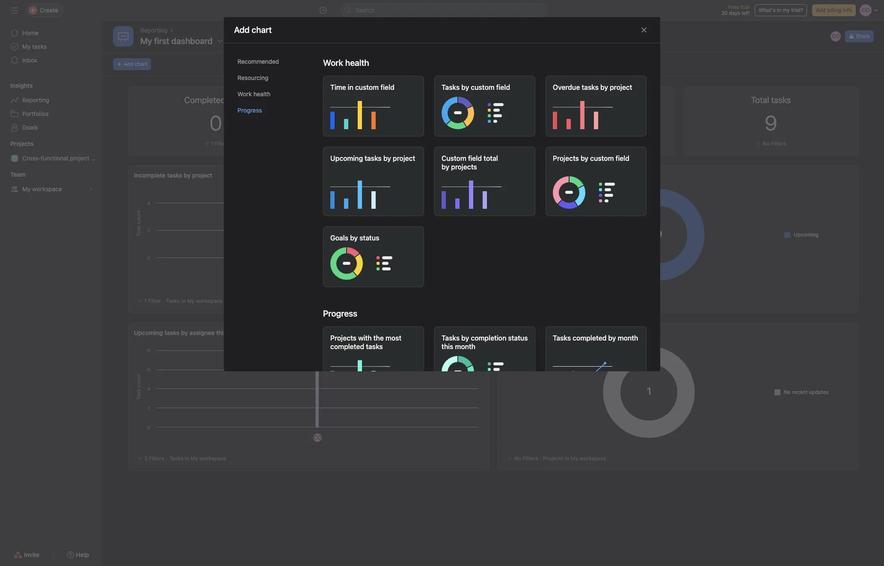 Task type: describe. For each thing, give the bounding box(es) containing it.
updates
[[810, 389, 829, 395]]

most
[[386, 334, 402, 342]]

share button
[[846, 30, 874, 42]]

workspace for projects by project status
[[580, 456, 607, 462]]

my tasks link
[[5, 40, 98, 54]]

workspace inside teams element
[[32, 185, 62, 193]]

recent
[[793, 389, 808, 395]]

my inside teams element
[[22, 185, 31, 193]]

0 vertical spatial tasks by completion status this month
[[504, 172, 613, 179]]

1 for completed tasks
[[211, 140, 214, 147]]

resourcing button
[[238, 70, 310, 86]]

overdue tasks by project button
[[546, 76, 647, 136]]

add chart
[[124, 61, 147, 67]]

1 horizontal spatial progress
[[323, 309, 358, 318]]

0 button for overdue tasks
[[580, 111, 593, 135]]

trial?
[[792, 7, 804, 13]]

no filters inside button
[[763, 140, 787, 147]]

insights element
[[0, 78, 103, 136]]

inbox
[[22, 57, 37, 64]]

custom
[[442, 154, 467, 162]]

by status
[[350, 234, 380, 242]]

upcoming for upcoming
[[794, 231, 819, 238]]

projects with the most completed tasks button
[[323, 327, 424, 396]]

cross-
[[22, 155, 41, 162]]

project status
[[538, 329, 577, 337]]

add to starred image
[[229, 38, 236, 45]]

filters for projects by project status
[[523, 456, 539, 462]]

with
[[358, 334, 372, 342]]

time in custom field
[[331, 83, 395, 91]]

filter for incomplete tasks
[[400, 140, 413, 147]]

by month
[[609, 334, 639, 342]]

tasks by custom field
[[442, 83, 510, 91]]

workspace for upcoming tasks by assignee this week
[[200, 456, 226, 462]]

goals for goals by status
[[331, 234, 349, 242]]

projects button
[[0, 140, 34, 148]]

home link
[[5, 26, 98, 40]]

tasks by custom field button
[[435, 76, 536, 136]]

2 vertical spatial no
[[515, 456, 522, 462]]

3 filters
[[144, 456, 164, 462]]

tasks for upcoming tasks by project
[[365, 154, 382, 162]]

completed tasks
[[331, 343, 383, 351]]

upcoming tasks by assignee this week
[[134, 329, 243, 337]]

completion inside tasks by completion status this month
[[471, 334, 507, 342]]

3
[[144, 456, 148, 462]]

left
[[742, 10, 750, 16]]

first dashboard
[[154, 36, 213, 46]]

completed tasks
[[184, 95, 248, 105]]

workspace for incomplete tasks by project
[[196, 298, 223, 304]]

30
[[722, 10, 728, 16]]

custom field total by projects button
[[435, 147, 536, 216]]

this month inside tasks by completion status this month
[[442, 343, 476, 351]]

tasks completed by month
[[553, 334, 639, 342]]

the
[[374, 334, 384, 342]]

info
[[844, 7, 853, 13]]

invite
[[24, 552, 39, 559]]

recommended button
[[238, 53, 310, 70]]

no filters button
[[754, 140, 789, 148]]

total tasks
[[752, 95, 791, 105]]

search button
[[341, 3, 547, 17]]

portfolios link
[[5, 107, 98, 121]]

invite button
[[8, 548, 45, 563]]

add billing info
[[817, 7, 853, 13]]

insights button
[[0, 81, 33, 90]]

chart
[[135, 61, 147, 67]]

projects for projects by custom field
[[553, 154, 579, 162]]

my tasks
[[22, 43, 47, 50]]

0 for completed tasks
[[210, 111, 222, 135]]

status inside tasks by completion status this month
[[508, 334, 528, 342]]

by inside tasks by completion status this month
[[462, 334, 469, 342]]

tasks inside tasks by completion status this month
[[442, 334, 460, 342]]

work
[[238, 90, 252, 97]]

1 horizontal spatial this month
[[583, 172, 613, 179]]

total
[[484, 154, 498, 162]]

my inside "link"
[[22, 43, 31, 50]]

this week
[[216, 329, 243, 337]]

1 filter button for completed tasks
[[202, 140, 230, 148]]

0 vertical spatial completion
[[531, 172, 562, 179]]

projects by custom field button
[[546, 147, 647, 216]]

1 vertical spatial co
[[314, 435, 322, 441]]

upcoming for upcoming tasks by assignee this week
[[134, 329, 163, 337]]

progress inside button
[[238, 106, 262, 114]]

functional
[[41, 155, 68, 162]]

projects with the most completed tasks
[[331, 334, 402, 351]]

image of a multicolored donut chart image for tasks
[[442, 95, 529, 129]]

tasks in my workspace for by
[[169, 456, 226, 462]]

in for upcoming tasks by assignee this week
[[185, 456, 189, 462]]

overdue
[[553, 83, 580, 91]]

upcoming for upcoming tasks by project
[[331, 154, 363, 162]]

projects for projects in my workspace
[[544, 456, 564, 462]]

1 filter button for incomplete tasks
[[387, 140, 415, 148]]

incomplete tasks by project
[[134, 172, 212, 179]]

tasks by completion status this month inside button
[[442, 334, 528, 351]]

cross-functional project plan link
[[5, 152, 103, 165]]

search list box
[[341, 3, 547, 17]]

completed
[[573, 334, 607, 342]]

image of a multicolored donut chart image for overdue
[[553, 95, 641, 129]]

by projects
[[442, 163, 477, 171]]

progress button
[[238, 102, 310, 118]]

2 horizontal spatial no
[[784, 389, 791, 395]]

custom field for time in custom field
[[355, 83, 395, 91]]

what's in my trial?
[[759, 7, 804, 13]]

tasks for overdue tasks by project
[[582, 83, 599, 91]]

show options image
[[217, 38, 224, 45]]

upcoming tasks by project
[[331, 154, 416, 162]]

1 horizontal spatial reporting link
[[140, 26, 167, 35]]

teams element
[[0, 167, 103, 198]]

co inside button
[[833, 33, 840, 39]]

my
[[783, 7, 790, 13]]

by project for upcoming tasks by project
[[384, 154, 416, 162]]

tasks for my tasks
[[32, 43, 47, 50]]

free trial 30 days left
[[722, 4, 750, 16]]

time
[[331, 83, 346, 91]]

1 for incomplete tasks
[[396, 140, 399, 147]]

work health
[[323, 58, 369, 67]]

what's
[[759, 7, 776, 13]]

upcoming tasks by project button
[[323, 147, 424, 216]]

image of a multicolored donut chart image for goals
[[331, 246, 418, 280]]

projects element
[[0, 136, 103, 167]]

add billing info button
[[813, 4, 856, 16]]



Task type: locate. For each thing, give the bounding box(es) containing it.
filters
[[771, 140, 787, 147], [149, 456, 164, 462], [523, 456, 539, 462]]

0 horizontal spatial status
[[508, 334, 528, 342]]

add chart
[[234, 25, 272, 35]]

image of a multicolored donut chart image
[[442, 95, 529, 129], [553, 95, 641, 129], [553, 175, 641, 209], [331, 246, 418, 280]]

0 horizontal spatial no
[[515, 456, 522, 462]]

tasks down home
[[32, 43, 47, 50]]

search
[[356, 6, 375, 14]]

1 horizontal spatial no
[[763, 140, 770, 147]]

image of a multicolored donut chart image for projects
[[553, 175, 641, 209]]

add for add chart
[[124, 61, 133, 67]]

tasks for upcoming tasks by assignee this week
[[165, 329, 180, 337]]

add inside add billing info button
[[817, 7, 826, 13]]

1 vertical spatial goals
[[331, 234, 349, 242]]

projects for projects
[[10, 140, 34, 147]]

1 vertical spatial this month
[[442, 343, 476, 351]]

0 button down completed tasks on the left top
[[210, 111, 222, 135]]

cross-functional project plan
[[22, 155, 103, 162]]

image of a multicolored donut chart image inside overdue tasks by project button
[[553, 95, 641, 129]]

in for projects by project status
[[565, 456, 570, 462]]

1 horizontal spatial status
[[564, 172, 581, 179]]

free
[[729, 4, 740, 10]]

image of a multicolored donut chart image down by status
[[331, 246, 418, 280]]

1 for overdue tasks
[[582, 140, 584, 147]]

tasks up image of a blue column chart
[[365, 154, 382, 162]]

1
[[211, 140, 214, 147], [396, 140, 399, 147], [582, 140, 584, 147], [144, 298, 147, 304]]

add chart button
[[113, 58, 151, 70]]

0 vertical spatial no
[[763, 140, 770, 147]]

reporting link up my first dashboard
[[140, 26, 167, 35]]

reporting up my first dashboard
[[140, 27, 167, 34]]

filter for completed tasks
[[215, 140, 228, 147]]

1 horizontal spatial upcoming
[[331, 154, 363, 162]]

status down projects by custom field
[[564, 172, 581, 179]]

0 vertical spatial by project
[[601, 83, 633, 91]]

2 vertical spatial upcoming
[[134, 329, 163, 337]]

goals down portfolios
[[22, 124, 38, 131]]

2 horizontal spatial filters
[[771, 140, 787, 147]]

0 horizontal spatial reporting link
[[5, 93, 98, 107]]

9
[[765, 111, 778, 135]]

status left project status
[[508, 334, 528, 342]]

incomplete
[[134, 172, 166, 179]]

0 vertical spatial progress
[[238, 106, 262, 114]]

progress up the completed tasks
[[323, 309, 358, 318]]

0 horizontal spatial co
[[314, 435, 322, 441]]

image of a multicolored donut chart image inside the goals by status button
[[331, 246, 418, 280]]

progress down work health
[[238, 106, 262, 114]]

1 horizontal spatial 0
[[580, 111, 593, 135]]

image of a blue column chart image
[[331, 175, 418, 209]]

overdue tasks
[[559, 95, 613, 105]]

progress
[[238, 106, 262, 114], [323, 309, 358, 318]]

goals link
[[5, 121, 98, 134]]

custom field
[[355, 83, 395, 91], [471, 83, 510, 91], [591, 154, 630, 162]]

work health button
[[238, 86, 310, 102]]

0 vertical spatial co
[[833, 33, 840, 39]]

2 horizontal spatial by project
[[601, 83, 633, 91]]

0 down completed tasks on the left top
[[210, 111, 222, 135]]

by project for incomplete tasks by project
[[184, 172, 212, 179]]

filters inside button
[[771, 140, 787, 147]]

add inside add chart button
[[124, 61, 133, 67]]

1 vertical spatial add
[[124, 61, 133, 67]]

1 0 from the left
[[210, 111, 222, 135]]

0 horizontal spatial no filters
[[515, 456, 539, 462]]

no recent updates
[[784, 389, 829, 395]]

insights
[[10, 82, 33, 89]]

projects by project status
[[504, 329, 577, 337]]

0 vertical spatial goals
[[22, 124, 38, 131]]

by project for overdue tasks by project
[[601, 83, 633, 91]]

field
[[468, 154, 482, 162]]

1 0 button from the left
[[210, 111, 222, 135]]

0 horizontal spatial custom field
[[355, 83, 395, 91]]

time in custom field button
[[323, 76, 424, 136]]

0 horizontal spatial filters
[[149, 456, 164, 462]]

0 horizontal spatial reporting
[[22, 96, 49, 104]]

1 filter for completed tasks
[[211, 140, 228, 147]]

tasks by completion status this month up the image of a green donut chart
[[442, 334, 528, 351]]

image of a multicolored donut chart image down tasks by custom field
[[442, 95, 529, 129]]

tasks up overdue tasks
[[582, 83, 599, 91]]

1 horizontal spatial add
[[817, 7, 826, 13]]

tasks in my workspace for by project
[[166, 298, 223, 304]]

no inside button
[[763, 140, 770, 147]]

1 vertical spatial completion
[[471, 334, 507, 342]]

add left billing
[[817, 7, 826, 13]]

this month up the image of a green donut chart
[[442, 343, 476, 351]]

1 horizontal spatial filters
[[523, 456, 539, 462]]

filter for overdue tasks
[[585, 140, 598, 147]]

1 horizontal spatial custom field
[[471, 83, 510, 91]]

1 horizontal spatial reporting
[[140, 27, 167, 34]]

2 0 from the left
[[580, 111, 593, 135]]

reporting inside insights element
[[22, 96, 49, 104]]

0 vertical spatial reporting link
[[140, 26, 167, 35]]

projects for projects by project status
[[504, 329, 528, 337]]

2 horizontal spatial upcoming
[[794, 231, 819, 238]]

project
[[70, 155, 89, 162]]

recommended
[[238, 58, 279, 65]]

reporting link up portfolios
[[5, 93, 98, 107]]

0 vertical spatial status
[[564, 172, 581, 179]]

home
[[22, 29, 39, 36]]

goals left by status
[[331, 234, 349, 242]]

custom field for projects by custom field
[[591, 154, 630, 162]]

tasks inside button
[[582, 83, 599, 91]]

inbox link
[[5, 54, 98, 67]]

0 for overdue tasks
[[580, 111, 593, 135]]

image of a green donut chart image
[[442, 354, 529, 389]]

image of a multicolored donut chart image inside the tasks by custom field button
[[442, 95, 529, 129]]

goals
[[22, 124, 38, 131], [331, 234, 349, 242]]

what's in my trial? button
[[755, 4, 808, 16]]

team button
[[0, 170, 26, 179]]

2 1 filter button from the left
[[387, 140, 415, 148]]

3 1 filter button from the left
[[573, 140, 600, 148]]

image of a purple column chart image
[[442, 175, 529, 209]]

goals inside insights element
[[22, 124, 38, 131]]

0 horizontal spatial this month
[[442, 343, 476, 351]]

projects for projects with the most completed tasks
[[331, 334, 357, 342]]

1 horizontal spatial 1 filter button
[[387, 140, 415, 148]]

reporting up portfolios
[[22, 96, 49, 104]]

1 horizontal spatial goals
[[331, 234, 349, 242]]

0 horizontal spatial 1 filter button
[[202, 140, 230, 148]]

tasks inside button
[[365, 154, 382, 162]]

1 horizontal spatial 0 button
[[580, 111, 593, 135]]

filter
[[215, 140, 228, 147], [400, 140, 413, 147], [585, 140, 598, 147], [148, 298, 161, 304]]

goals for goals
[[22, 124, 38, 131]]

my workspace
[[22, 185, 62, 193]]

2 horizontal spatial custom field
[[591, 154, 630, 162]]

overdue tasks by project
[[553, 83, 633, 91]]

1 horizontal spatial co
[[833, 33, 840, 39]]

1 vertical spatial progress
[[323, 309, 358, 318]]

report image
[[118, 31, 128, 42]]

0 vertical spatial tasks in my workspace
[[166, 298, 223, 304]]

add left chart
[[124, 61, 133, 67]]

portfolios
[[22, 110, 49, 117]]

tasks by completion status this month down projects by custom field
[[504, 172, 613, 179]]

0 vertical spatial reporting
[[140, 27, 167, 34]]

trial
[[741, 4, 750, 10]]

0 button
[[210, 111, 222, 135], [580, 111, 593, 135]]

upcoming inside button
[[331, 154, 363, 162]]

2 horizontal spatial 1 filter button
[[573, 140, 600, 148]]

0 horizontal spatial completion
[[471, 334, 507, 342]]

close image
[[641, 26, 648, 33]]

0 horizontal spatial 0 button
[[210, 111, 222, 135]]

0 button down overdue tasks
[[580, 111, 593, 135]]

1 vertical spatial by project
[[384, 154, 416, 162]]

completion
[[531, 172, 562, 179], [471, 334, 507, 342]]

projects inside "dropdown button"
[[10, 140, 34, 147]]

this month down projects by custom field
[[583, 172, 613, 179]]

image of a multicolored donut chart image down projects by custom field
[[553, 175, 641, 209]]

2 0 button from the left
[[580, 111, 593, 135]]

no filters
[[763, 140, 787, 147], [515, 456, 539, 462]]

reporting
[[140, 27, 167, 34], [22, 96, 49, 104]]

my first dashboard
[[140, 36, 213, 46]]

my workspace link
[[5, 182, 98, 196]]

hide sidebar image
[[11, 7, 18, 14]]

0
[[210, 111, 222, 135], [580, 111, 593, 135]]

image of a multicolored donut chart image down overdue tasks by project
[[553, 95, 641, 129]]

tasks inside "link"
[[32, 43, 47, 50]]

1 horizontal spatial by project
[[384, 154, 416, 162]]

1 vertical spatial upcoming
[[794, 231, 819, 238]]

1 filter button
[[202, 140, 230, 148], [387, 140, 415, 148], [573, 140, 600, 148]]

tasks left assignee at the left of the page
[[165, 329, 180, 337]]

by project inside upcoming tasks by project button
[[384, 154, 416, 162]]

incomplete tasks
[[369, 95, 433, 105]]

1 filter for incomplete tasks
[[396, 140, 413, 147]]

by project inside overdue tasks by project button
[[601, 83, 633, 91]]

1 vertical spatial reporting
[[22, 96, 49, 104]]

team
[[10, 171, 26, 178]]

global element
[[0, 21, 103, 72]]

1 vertical spatial status
[[508, 334, 528, 342]]

9 button
[[765, 111, 778, 135]]

reporting link
[[140, 26, 167, 35], [5, 93, 98, 107]]

billing
[[828, 7, 842, 13]]

share
[[857, 33, 871, 39]]

assignee
[[190, 329, 215, 337]]

image of a multicolored donut chart image inside the projects by custom field button
[[553, 175, 641, 209]]

1 filter for overdue tasks
[[582, 140, 598, 147]]

0 vertical spatial upcoming
[[331, 154, 363, 162]]

custom field total by projects
[[442, 154, 498, 171]]

2 vertical spatial by project
[[184, 172, 212, 179]]

tasks by completion status this month button
[[435, 327, 536, 396]]

health
[[254, 90, 271, 97]]

0 vertical spatial no filters
[[763, 140, 787, 147]]

1 filter
[[211, 140, 228, 147], [396, 140, 413, 147], [582, 140, 598, 147], [144, 298, 161, 304]]

1 vertical spatial reporting link
[[5, 93, 98, 107]]

0 horizontal spatial upcoming
[[134, 329, 163, 337]]

1 vertical spatial no
[[784, 389, 791, 395]]

reporting link inside insights element
[[5, 93, 98, 107]]

filters for upcoming tasks by assignee this week
[[149, 456, 164, 462]]

1 vertical spatial tasks in my workspace
[[169, 456, 226, 462]]

projects
[[10, 140, 34, 147], [553, 154, 579, 162], [504, 329, 528, 337], [331, 334, 357, 342], [544, 456, 564, 462]]

add
[[817, 7, 826, 13], [124, 61, 133, 67]]

0 vertical spatial this month
[[583, 172, 613, 179]]

no
[[763, 140, 770, 147], [784, 389, 791, 395], [515, 456, 522, 462]]

add for add billing info
[[817, 7, 826, 13]]

in for incomplete tasks by project
[[181, 298, 186, 304]]

1 horizontal spatial completion
[[531, 172, 562, 179]]

this month
[[583, 172, 613, 179], [442, 343, 476, 351]]

work health
[[238, 90, 271, 97]]

1 filter button for overdue tasks
[[573, 140, 600, 148]]

0 down overdue tasks
[[580, 111, 593, 135]]

1 vertical spatial tasks by completion status this month
[[442, 334, 528, 351]]

resourcing
[[238, 74, 269, 81]]

plan
[[91, 155, 103, 162]]

0 horizontal spatial goals
[[22, 124, 38, 131]]

projects by custom field
[[553, 154, 630, 162]]

image of a blue line chart image
[[553, 354, 641, 389]]

status
[[564, 172, 581, 179], [508, 334, 528, 342]]

tasks for incomplete tasks by project
[[167, 172, 182, 179]]

0 horizontal spatial progress
[[238, 106, 262, 114]]

co button
[[831, 30, 843, 42]]

0 horizontal spatial by project
[[184, 172, 212, 179]]

image of a green column chart image
[[331, 354, 418, 389]]

projects inside projects with the most completed tasks
[[331, 334, 357, 342]]

1 1 filter button from the left
[[202, 140, 230, 148]]

tasks completed by month button
[[546, 327, 647, 396]]

0 button for completed tasks
[[210, 111, 222, 135]]

tasks in my workspace
[[166, 298, 223, 304], [169, 456, 226, 462]]

image of a multicolored column chart image
[[331, 95, 418, 129]]

1 horizontal spatial no filters
[[763, 140, 787, 147]]

0 horizontal spatial add
[[124, 61, 133, 67]]

1 vertical spatial no filters
[[515, 456, 539, 462]]

goals inside button
[[331, 234, 349, 242]]

0 vertical spatial add
[[817, 7, 826, 13]]

tasks right incomplete
[[167, 172, 182, 179]]

days
[[730, 10, 741, 16]]

goals by status
[[331, 234, 380, 242]]

goals by status button
[[323, 226, 424, 287]]

custom field for tasks by custom field
[[471, 83, 510, 91]]

0 horizontal spatial 0
[[210, 111, 222, 135]]



Task type: vqa. For each thing, say whether or not it's contained in the screenshot.
Search tasks, projects, and more Text Box
no



